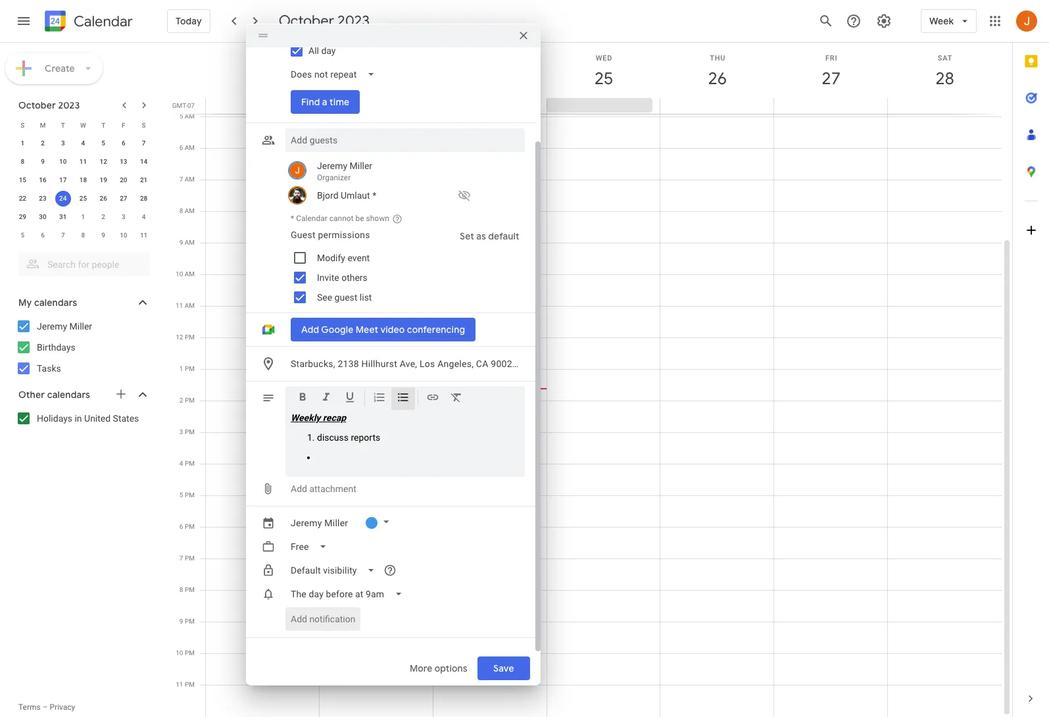 Task type: locate. For each thing, give the bounding box(es) containing it.
add for add notification
[[291, 614, 307, 625]]

5 inside november 5 element
[[21, 232, 24, 239]]

1 vertical spatial october
[[18, 99, 56, 111]]

italic image
[[320, 391, 333, 406]]

1 vertical spatial miller
[[69, 321, 92, 332]]

jeremy down add attachment
[[291, 518, 322, 529]]

miller down attachment
[[325, 518, 348, 529]]

calendars up in
[[47, 389, 90, 401]]

am for 7 am
[[185, 176, 195, 183]]

1 vertical spatial 2
[[102, 213, 105, 221]]

1 horizontal spatial 3
[[122, 213, 126, 221]]

calendar up guest
[[296, 214, 328, 223]]

2 pm from the top
[[185, 365, 195, 373]]

10 for november 10 element
[[120, 232, 127, 239]]

0 horizontal spatial calendar
[[74, 12, 133, 31]]

set as default
[[460, 230, 520, 242]]

10 down november 3 'element' at the top left of page
[[120, 232, 127, 239]]

0 vertical spatial calendars
[[34, 297, 77, 309]]

1 horizontal spatial calendar
[[296, 214, 328, 223]]

6 up 7 am
[[179, 144, 183, 151]]

2 vertical spatial 1
[[180, 365, 183, 373]]

1 horizontal spatial 2
[[102, 213, 105, 221]]

pm down 5 pm
[[185, 523, 195, 531]]

pm down 7 pm
[[185, 586, 195, 594]]

am up the 12 pm
[[185, 302, 195, 309]]

None field
[[286, 62, 386, 86], [286, 535, 338, 559], [286, 559, 386, 583], [286, 583, 414, 606], [286, 62, 386, 86], [286, 535, 338, 559], [286, 559, 386, 583], [286, 583, 414, 606]]

10
[[59, 158, 67, 165], [120, 232, 127, 239], [176, 271, 183, 278], [176, 650, 183, 657]]

2 inside grid
[[180, 397, 183, 404]]

12 inside grid
[[176, 334, 183, 341]]

27 down 20 element
[[120, 195, 127, 202]]

11 am
[[176, 302, 195, 309]]

row group containing 1
[[13, 134, 154, 245]]

2 vertical spatial 4
[[180, 460, 183, 467]]

1 for 1 pm
[[180, 365, 183, 373]]

0 horizontal spatial t
[[61, 121, 65, 129]]

am for 10 am
[[185, 271, 195, 278]]

pm for 6 pm
[[185, 523, 195, 531]]

event
[[348, 253, 370, 263]]

0 vertical spatial october 2023
[[279, 12, 370, 30]]

add left attachment
[[291, 484, 307, 494]]

6 for 6 am
[[179, 144, 183, 151]]

starbucks,
[[291, 359, 336, 369]]

27 link
[[817, 64, 847, 94]]

0 horizontal spatial 28
[[140, 195, 148, 202]]

0 vertical spatial 2023
[[338, 12, 370, 30]]

pm down 10 pm
[[185, 681, 195, 689]]

2 horizontal spatial miller
[[350, 161, 373, 171]]

1 vertical spatial calendar
[[296, 214, 328, 223]]

26
[[708, 68, 727, 90], [100, 195, 107, 202]]

Description text field
[[291, 413, 520, 463]]

7 for november 7 element
[[61, 232, 65, 239]]

gmt-
[[172, 102, 187, 109]]

0 vertical spatial october
[[279, 12, 334, 30]]

1 horizontal spatial 12
[[176, 334, 183, 341]]

7 down 31 element
[[61, 232, 65, 239]]

all
[[309, 45, 319, 56]]

group containing guest permissions
[[286, 224, 525, 307]]

11 for 11 am
[[176, 302, 183, 309]]

25 inside row
[[79, 195, 87, 202]]

main drawer image
[[16, 13, 32, 29]]

invite others
[[317, 272, 368, 283]]

calendars for other calendars
[[47, 389, 90, 401]]

1 vertical spatial 1
[[81, 213, 85, 221]]

row inside grid
[[200, 98, 1013, 114]]

am up 7 am
[[185, 144, 195, 151]]

2 down 1 pm
[[180, 397, 183, 404]]

row containing 1
[[13, 134, 154, 153]]

1 vertical spatial 2023
[[58, 99, 80, 111]]

27 down fri
[[822, 68, 840, 90]]

7 am from the top
[[185, 302, 195, 309]]

pm for 2 pm
[[185, 397, 195, 404]]

26 down 19 "element"
[[100, 195, 107, 202]]

0 vertical spatial 1
[[21, 140, 24, 147]]

2 horizontal spatial 4
[[180, 460, 183, 467]]

0 horizontal spatial october
[[18, 99, 56, 111]]

28
[[935, 68, 954, 90], [140, 195, 148, 202]]

28 down sat
[[935, 68, 954, 90]]

november 4 element
[[136, 209, 152, 225]]

0 vertical spatial jeremy
[[317, 161, 348, 171]]

0 horizontal spatial 12
[[100, 158, 107, 165]]

1 down 25 element
[[81, 213, 85, 221]]

1 horizontal spatial miller
[[325, 518, 348, 529]]

october 2023 up the all day
[[279, 12, 370, 30]]

october
[[279, 12, 334, 30], [18, 99, 56, 111]]

* up guest
[[291, 214, 294, 223]]

24 cell
[[53, 190, 73, 208]]

0 horizontal spatial 27
[[120, 195, 127, 202]]

november 8 element
[[75, 228, 91, 244]]

1 am from the top
[[185, 113, 195, 120]]

0 horizontal spatial jeremy miller
[[37, 321, 92, 332]]

11 inside 'element'
[[140, 232, 148, 239]]

bjord umlaut tree item
[[286, 185, 525, 206]]

4 inside grid
[[180, 460, 183, 467]]

0 vertical spatial 12
[[100, 158, 107, 165]]

1 horizontal spatial *
[[373, 190, 377, 201]]

2 down m
[[41, 140, 45, 147]]

row containing 15
[[13, 171, 154, 190]]

27 inside grid
[[822, 68, 840, 90]]

3 am from the top
[[185, 176, 195, 183]]

row containing 22
[[13, 190, 154, 208]]

sat
[[939, 54, 953, 63]]

0 horizontal spatial 26
[[100, 195, 107, 202]]

6 pm
[[180, 523, 195, 531]]

starbucks, 2138 hillhurst ave, los angeles, ca 90027, usa button
[[286, 352, 540, 376]]

4
[[81, 140, 85, 147], [142, 213, 146, 221], [180, 460, 183, 467]]

2 t from the left
[[101, 121, 105, 129]]

4 for november 4 element
[[142, 213, 146, 221]]

calendar up create
[[74, 12, 133, 31]]

8 pm from the top
[[185, 555, 195, 562]]

1 down the 12 pm
[[180, 365, 183, 373]]

9 down the november 2 element at the left top of the page
[[102, 232, 105, 239]]

5 down gmt-
[[179, 113, 183, 120]]

12 element
[[96, 154, 111, 170]]

october 2023 grid
[[13, 116, 154, 245]]

1 horizontal spatial jeremy miller
[[291, 518, 348, 529]]

4 pm from the top
[[185, 429, 195, 436]]

2 vertical spatial 3
[[180, 429, 183, 436]]

26 inside grid
[[708, 68, 727, 90]]

ca
[[476, 359, 489, 369]]

s left m
[[21, 121, 25, 129]]

bold image
[[296, 391, 309, 406]]

25 element
[[75, 191, 91, 207]]

25 inside wed 25
[[594, 68, 613, 90]]

guest
[[335, 292, 358, 303]]

17 element
[[55, 172, 71, 188]]

10 element
[[55, 154, 71, 170]]

pm
[[185, 334, 195, 341], [185, 365, 195, 373], [185, 397, 195, 404], [185, 429, 195, 436], [185, 460, 195, 467], [185, 492, 195, 499], [185, 523, 195, 531], [185, 555, 195, 562], [185, 586, 195, 594], [185, 618, 195, 625], [185, 650, 195, 657], [185, 681, 195, 689]]

pm up 5 pm
[[185, 460, 195, 467]]

row up 25 element
[[13, 171, 154, 190]]

4 up 5 pm
[[180, 460, 183, 467]]

row up 18
[[13, 153, 154, 171]]

11 down 10 pm
[[176, 681, 183, 689]]

1 horizontal spatial 4
[[142, 213, 146, 221]]

4 for 4 pm
[[180, 460, 183, 467]]

4 down 28 element
[[142, 213, 146, 221]]

0 vertical spatial miller
[[350, 161, 373, 171]]

calendars inside dropdown button
[[34, 297, 77, 309]]

pm for 12 pm
[[185, 334, 195, 341]]

22
[[19, 195, 26, 202]]

4 down w
[[81, 140, 85, 147]]

0 vertical spatial 2
[[41, 140, 45, 147]]

pm up 4 pm
[[185, 429, 195, 436]]

am for 11 am
[[185, 302, 195, 309]]

tab list
[[1014, 43, 1050, 681]]

0 horizontal spatial s
[[21, 121, 25, 129]]

shown
[[366, 214, 390, 223]]

7 for 7 am
[[179, 176, 183, 183]]

am down '6 am'
[[185, 176, 195, 183]]

thu 26
[[708, 54, 727, 90]]

30 element
[[35, 209, 51, 225]]

1 vertical spatial jeremy
[[37, 321, 67, 332]]

3 up the '10' element
[[61, 140, 65, 147]]

2 horizontal spatial 3
[[180, 429, 183, 436]]

6 down 5 pm
[[180, 523, 183, 531]]

3 inside 'element'
[[122, 213, 126, 221]]

2 horizontal spatial 1
[[180, 365, 183, 373]]

privacy
[[50, 703, 75, 712]]

0 horizontal spatial 2023
[[58, 99, 80, 111]]

25 down the '18' 'element'
[[79, 195, 87, 202]]

3 for november 3 'element' at the top left of page
[[122, 213, 126, 221]]

group
[[286, 224, 525, 307]]

october 2023 up m
[[18, 99, 80, 111]]

27
[[822, 68, 840, 90], [120, 195, 127, 202]]

list
[[360, 292, 372, 303]]

26 inside row group
[[100, 195, 107, 202]]

11 pm from the top
[[185, 650, 195, 657]]

9 up 10 am
[[179, 239, 183, 246]]

pm for 9 pm
[[185, 618, 195, 625]]

add attachment button
[[286, 477, 362, 501]]

1 horizontal spatial t
[[101, 121, 105, 129]]

26 link
[[703, 64, 733, 94]]

Guests text field
[[291, 128, 520, 152]]

row
[[200, 98, 1013, 114], [13, 116, 154, 134], [13, 134, 154, 153], [13, 153, 154, 171], [13, 171, 154, 190], [13, 190, 154, 208], [13, 208, 154, 226], [13, 226, 154, 245]]

los
[[420, 359, 435, 369]]

* right umlaut
[[373, 190, 377, 201]]

0 vertical spatial add
[[291, 484, 307, 494]]

1 horizontal spatial s
[[142, 121, 146, 129]]

1 vertical spatial 27
[[120, 195, 127, 202]]

0 horizontal spatial 1
[[21, 140, 24, 147]]

1 horizontal spatial 2023
[[338, 12, 370, 30]]

row down 25 element
[[13, 208, 154, 226]]

11 for 11 element
[[79, 158, 87, 165]]

9 up 10 pm
[[180, 618, 183, 625]]

3 down 27 "element"
[[122, 213, 126, 221]]

1
[[21, 140, 24, 147], [81, 213, 85, 221], [180, 365, 183, 373]]

0 vertical spatial 28
[[935, 68, 954, 90]]

1 vertical spatial 26
[[100, 195, 107, 202]]

5 cell from the left
[[888, 98, 1002, 114]]

9 for november 9 element at the left of page
[[102, 232, 105, 239]]

7 pm from the top
[[185, 523, 195, 531]]

row containing 8
[[13, 153, 154, 171]]

10 inside november 10 element
[[120, 232, 127, 239]]

calendars right the my
[[34, 297, 77, 309]]

7 pm
[[180, 555, 195, 562]]

add left 'notification'
[[291, 614, 307, 625]]

9 pm from the top
[[185, 586, 195, 594]]

am down 07
[[185, 113, 195, 120]]

12 up 19
[[100, 158, 107, 165]]

10 pm from the top
[[185, 618, 195, 625]]

15 element
[[15, 172, 31, 188]]

0 vertical spatial 3
[[61, 140, 65, 147]]

9
[[41, 158, 45, 165], [102, 232, 105, 239], [179, 239, 183, 246], [180, 618, 183, 625]]

pm up 6 pm
[[185, 492, 195, 499]]

7
[[142, 140, 146, 147], [179, 176, 183, 183], [61, 232, 65, 239], [180, 555, 183, 562]]

tasks
[[37, 363, 61, 374]]

10 up 17
[[59, 158, 67, 165]]

reports
[[351, 432, 381, 443]]

october up all
[[279, 12, 334, 30]]

3 pm from the top
[[185, 397, 195, 404]]

1 vertical spatial 12
[[176, 334, 183, 341]]

0 vertical spatial 4
[[81, 140, 85, 147]]

4 cell from the left
[[774, 98, 888, 114]]

5 pm from the top
[[185, 460, 195, 467]]

pm down 1 pm
[[185, 397, 195, 404]]

1 horizontal spatial 25
[[594, 68, 613, 90]]

0 vertical spatial jeremy miller
[[37, 321, 92, 332]]

am down 7 am
[[185, 207, 195, 215]]

25 down wed
[[594, 68, 613, 90]]

pm for 5 pm
[[185, 492, 195, 499]]

pm for 7 pm
[[185, 555, 195, 562]]

6 am from the top
[[185, 271, 195, 278]]

0 vertical spatial *
[[373, 190, 377, 201]]

1 up 15
[[21, 140, 24, 147]]

jeremy up organizer
[[317, 161, 348, 171]]

1 pm from the top
[[185, 334, 195, 341]]

0 horizontal spatial 4
[[81, 140, 85, 147]]

5 down 29 element
[[21, 232, 24, 239]]

other calendars button
[[3, 384, 163, 405]]

november 7 element
[[55, 228, 71, 244]]

today
[[176, 15, 202, 27]]

t left w
[[61, 121, 65, 129]]

5 am from the top
[[185, 239, 195, 246]]

jeremy up birthdays
[[37, 321, 67, 332]]

5
[[179, 113, 183, 120], [102, 140, 105, 147], [21, 232, 24, 239], [180, 492, 183, 499]]

united
[[84, 413, 111, 424]]

1 t from the left
[[61, 121, 65, 129]]

3 inside grid
[[180, 429, 183, 436]]

november 5 element
[[15, 228, 31, 244]]

6 am
[[179, 144, 195, 151]]

0 horizontal spatial 2
[[41, 140, 45, 147]]

12 for 12
[[100, 158, 107, 165]]

28 inside grid
[[935, 68, 954, 90]]

jeremy miller down add attachment
[[291, 518, 348, 529]]

pm for 4 pm
[[185, 460, 195, 467]]

birthdays
[[37, 342, 76, 353]]

t left f
[[101, 121, 105, 129]]

1 vertical spatial 25
[[79, 195, 87, 202]]

guests invited to this event. tree
[[286, 157, 525, 206]]

12
[[100, 158, 107, 165], [176, 334, 183, 341]]

1 add from the top
[[291, 484, 307, 494]]

21 element
[[136, 172, 152, 188]]

5 up 6 pm
[[180, 492, 183, 499]]

7 for 7 pm
[[180, 555, 183, 562]]

row down the '18' 'element'
[[13, 190, 154, 208]]

jeremy miller
[[37, 321, 92, 332], [291, 518, 348, 529]]

7 up 8 pm at the bottom of the page
[[180, 555, 183, 562]]

find a time button
[[291, 86, 360, 118]]

11 for 'november 11' 'element'
[[140, 232, 148, 239]]

5 for 5 pm
[[180, 492, 183, 499]]

10 up 11 pm
[[176, 650, 183, 657]]

formatting options toolbar
[[286, 386, 525, 414]]

calendars inside dropdown button
[[47, 389, 90, 401]]

12 pm from the top
[[185, 681, 195, 689]]

time
[[330, 96, 350, 108]]

2 vertical spatial 2
[[180, 397, 183, 404]]

12 down "11 am" at left top
[[176, 334, 183, 341]]

6 down 30 element
[[41, 232, 45, 239]]

1 vertical spatial 3
[[122, 213, 126, 221]]

am down 9 am at left top
[[185, 271, 195, 278]]

9 up the "16"
[[41, 158, 45, 165]]

miller
[[350, 161, 373, 171], [69, 321, 92, 332], [325, 518, 348, 529]]

states
[[113, 413, 139, 424]]

pm down 8 pm at the bottom of the page
[[185, 618, 195, 625]]

0 vertical spatial 27
[[822, 68, 840, 90]]

s right f
[[142, 121, 146, 129]]

11 down 10 am
[[176, 302, 183, 309]]

8 pm
[[180, 586, 195, 594]]

gmt-07
[[172, 102, 195, 109]]

1 vertical spatial calendars
[[47, 389, 90, 401]]

add notification button
[[286, 604, 361, 635]]

november 3 element
[[116, 209, 132, 225]]

set as default button
[[455, 224, 525, 248]]

1 horizontal spatial october 2023
[[279, 12, 370, 30]]

28 down 21 element
[[140, 195, 148, 202]]

0 horizontal spatial miller
[[69, 321, 92, 332]]

8 for the "november 8" element
[[81, 232, 85, 239]]

11 up 18
[[79, 158, 87, 165]]

pm up 8 pm at the bottom of the page
[[185, 555, 195, 562]]

3 up 4 pm
[[180, 429, 183, 436]]

fri 27
[[822, 54, 840, 90]]

2 pm
[[180, 397, 195, 404]]

pm down 9 pm
[[185, 650, 195, 657]]

ave,
[[400, 359, 418, 369]]

10 up "11 am" at left top
[[176, 271, 183, 278]]

settings menu image
[[877, 13, 893, 29]]

1 inside grid
[[180, 365, 183, 373]]

bjord
[[317, 190, 339, 201]]

november 10 element
[[116, 228, 132, 244]]

10 inside the '10' element
[[59, 158, 67, 165]]

14 element
[[136, 154, 152, 170]]

pm up the 2 pm
[[185, 365, 195, 373]]

0 vertical spatial 26
[[708, 68, 727, 90]]

miller up organizer
[[350, 161, 373, 171]]

1 vertical spatial *
[[291, 214, 294, 223]]

4 am from the top
[[185, 207, 195, 215]]

2 vertical spatial miller
[[325, 518, 348, 529]]

row containing 29
[[13, 208, 154, 226]]

10 for the '10' element
[[59, 158, 67, 165]]

1 vertical spatial jeremy miller
[[291, 518, 348, 529]]

10 for 10 am
[[176, 271, 183, 278]]

7 down '6 am'
[[179, 176, 183, 183]]

1 vertical spatial 28
[[140, 195, 148, 202]]

row up 11 element
[[13, 116, 154, 134]]

2 cell from the left
[[320, 98, 433, 114]]

8 down 7 pm
[[180, 586, 183, 594]]

1 vertical spatial october 2023
[[18, 99, 80, 111]]

2 horizontal spatial 2
[[180, 397, 183, 404]]

row group
[[13, 134, 154, 245]]

1 horizontal spatial 27
[[822, 68, 840, 90]]

miller down my calendars dropdown button
[[69, 321, 92, 332]]

my calendars list
[[3, 316, 163, 379]]

7 am
[[179, 176, 195, 183]]

8 down november 1 element
[[81, 232, 85, 239]]

calendar element
[[42, 8, 133, 37]]

11 down november 4 element
[[140, 232, 148, 239]]

cell
[[206, 98, 320, 114], [320, 98, 433, 114], [433, 98, 547, 114], [774, 98, 888, 114], [888, 98, 1002, 114]]

organizer
[[317, 173, 351, 182]]

1 horizontal spatial 1
[[81, 213, 85, 221]]

1 vertical spatial add
[[291, 614, 307, 625]]

add other calendars image
[[115, 388, 128, 401]]

angeles,
[[438, 359, 474, 369]]

am
[[185, 113, 195, 120], [185, 144, 195, 151], [185, 176, 195, 183], [185, 207, 195, 215], [185, 239, 195, 246], [185, 271, 195, 278], [185, 302, 195, 309]]

0 vertical spatial 25
[[594, 68, 613, 90]]

row down the 25 link
[[200, 98, 1013, 114]]

1 horizontal spatial 26
[[708, 68, 727, 90]]

week
[[930, 15, 954, 27]]

create
[[45, 63, 75, 74]]

2 am from the top
[[185, 144, 195, 151]]

row down w
[[13, 134, 154, 153]]

1 vertical spatial 4
[[142, 213, 146, 221]]

2 down 26 element
[[102, 213, 105, 221]]

10 am
[[176, 271, 195, 278]]

pm for 10 pm
[[185, 650, 195, 657]]

6 pm from the top
[[185, 492, 195, 499]]

pm for 3 pm
[[185, 429, 195, 436]]

usa
[[522, 359, 540, 369]]

0 horizontal spatial 25
[[79, 195, 87, 202]]

jeremy miller up birthdays
[[37, 321, 92, 332]]

holidays in united states
[[37, 413, 139, 424]]

5 pm
[[180, 492, 195, 499]]

pm up 1 pm
[[185, 334, 195, 341]]

terms link
[[18, 703, 41, 712]]

25
[[594, 68, 613, 90], [79, 195, 87, 202]]

2 add from the top
[[291, 614, 307, 625]]

2 inside the november 2 element
[[102, 213, 105, 221]]

29 element
[[15, 209, 31, 225]]

grid
[[169, 43, 1013, 717]]

october up m
[[18, 99, 56, 111]]

pm for 1 pm
[[185, 365, 195, 373]]

22 element
[[15, 191, 31, 207]]

26 down the thu
[[708, 68, 727, 90]]

27 element
[[116, 191, 132, 207]]

1 horizontal spatial 28
[[935, 68, 954, 90]]

am down 8 am
[[185, 239, 195, 246]]

None search field
[[0, 248, 163, 276]]

create button
[[5, 53, 103, 84]]

12 for 12 pm
[[176, 334, 183, 341]]

2138
[[338, 359, 359, 369]]

12 inside "element"
[[100, 158, 107, 165]]

8
[[21, 158, 24, 165], [179, 207, 183, 215], [81, 232, 85, 239], [180, 586, 183, 594]]

8 down 7 am
[[179, 207, 183, 215]]

8 up 15
[[21, 158, 24, 165]]



Task type: describe. For each thing, give the bounding box(es) containing it.
2 for 2 pm
[[180, 397, 183, 404]]

as
[[477, 230, 487, 242]]

8 for 8 am
[[179, 207, 183, 215]]

november 9 element
[[96, 228, 111, 244]]

1 horizontal spatial october
[[279, 12, 334, 30]]

hillhurst
[[362, 359, 398, 369]]

24, today element
[[55, 191, 71, 207]]

remove formatting image
[[450, 391, 463, 406]]

2 vertical spatial jeremy
[[291, 518, 322, 529]]

0 horizontal spatial 3
[[61, 140, 65, 147]]

row containing 5
[[13, 226, 154, 245]]

grid containing 25
[[169, 43, 1013, 717]]

november 1 element
[[75, 209, 91, 225]]

23 element
[[35, 191, 51, 207]]

insert link image
[[427, 391, 440, 406]]

6 for 6 pm
[[180, 523, 183, 531]]

19 element
[[96, 172, 111, 188]]

others
[[342, 272, 368, 283]]

terms – privacy
[[18, 703, 75, 712]]

* inside bjord umlaut "tree item"
[[373, 190, 377, 201]]

pm for 11 pm
[[185, 681, 195, 689]]

1 for november 1 element
[[81, 213, 85, 221]]

a
[[322, 96, 328, 108]]

m
[[40, 121, 46, 129]]

other
[[18, 389, 45, 401]]

11 element
[[75, 154, 91, 170]]

bjord umlaut *
[[317, 190, 377, 201]]

8 for 8 pm
[[180, 586, 183, 594]]

attachment
[[310, 484, 357, 494]]

5 am
[[179, 113, 195, 120]]

20 element
[[116, 172, 132, 188]]

0 horizontal spatial october 2023
[[18, 99, 80, 111]]

calendar heading
[[71, 12, 133, 31]]

0 horizontal spatial *
[[291, 214, 294, 223]]

6 for november 6 element
[[41, 232, 45, 239]]

discuss
[[317, 432, 349, 443]]

find a time
[[301, 96, 350, 108]]

guest permissions
[[291, 230, 370, 240]]

0 vertical spatial calendar
[[74, 12, 133, 31]]

holidays
[[37, 413, 72, 424]]

2 for the november 2 element at the left top of the page
[[102, 213, 105, 221]]

28 inside row
[[140, 195, 148, 202]]

numbered list image
[[373, 391, 386, 406]]

row containing s
[[13, 116, 154, 134]]

week button
[[922, 5, 977, 37]]

bulleted list image
[[397, 391, 410, 406]]

my calendars
[[18, 297, 77, 309]]

14
[[140, 158, 148, 165]]

19
[[100, 176, 107, 184]]

umlaut
[[341, 190, 370, 201]]

other calendars
[[18, 389, 90, 401]]

17
[[59, 176, 67, 184]]

in
[[75, 413, 82, 424]]

5 for 5 am
[[179, 113, 183, 120]]

recap
[[323, 413, 346, 423]]

see
[[317, 292, 333, 303]]

add for add attachment
[[291, 484, 307, 494]]

12 pm
[[176, 334, 195, 341]]

5 for november 5 element at the left
[[21, 232, 24, 239]]

16 element
[[35, 172, 51, 188]]

add notification
[[291, 614, 356, 625]]

privacy link
[[50, 703, 75, 712]]

13
[[120, 158, 127, 165]]

31
[[59, 213, 67, 221]]

miller inside the my calendars list
[[69, 321, 92, 332]]

jeremy miller, organizer tree item
[[286, 157, 525, 185]]

november 11 element
[[136, 228, 152, 244]]

show schedule of bjord umlaut image
[[454, 185, 475, 206]]

28 link
[[930, 64, 961, 94]]

modify event
[[317, 253, 370, 263]]

20
[[120, 176, 127, 184]]

underline image
[[344, 391, 357, 406]]

9 am
[[179, 239, 195, 246]]

8 am
[[179, 207, 195, 215]]

6 down f
[[122, 140, 126, 147]]

1 cell from the left
[[206, 98, 320, 114]]

07
[[187, 102, 195, 109]]

find
[[301, 96, 320, 108]]

31 element
[[55, 209, 71, 225]]

starbucks, 2138 hillhurst ave, los angeles, ca 90027, usa
[[291, 359, 540, 369]]

sat 28
[[935, 54, 954, 90]]

all day
[[309, 45, 336, 56]]

calendars for my calendars
[[34, 297, 77, 309]]

3 cell from the left
[[433, 98, 547, 114]]

1 s from the left
[[21, 121, 25, 129]]

26 element
[[96, 191, 111, 207]]

21
[[140, 176, 148, 184]]

9 pm
[[180, 618, 195, 625]]

am for 8 am
[[185, 207, 195, 215]]

jeremy inside jeremy miller organizer
[[317, 161, 348, 171]]

add attachment
[[291, 484, 357, 494]]

jeremy miller inside the my calendars list
[[37, 321, 92, 332]]

pm for 8 pm
[[185, 586, 195, 594]]

be
[[356, 214, 364, 223]]

18 element
[[75, 172, 91, 188]]

–
[[43, 703, 48, 712]]

10 for 10 pm
[[176, 650, 183, 657]]

my calendars button
[[3, 292, 163, 313]]

invite
[[317, 272, 339, 283]]

am for 9 am
[[185, 239, 195, 246]]

today button
[[167, 5, 210, 37]]

wed
[[596, 54, 613, 63]]

11 for 11 pm
[[176, 681, 183, 689]]

9 for 9 am
[[179, 239, 183, 246]]

weekly
[[291, 413, 321, 423]]

november 2 element
[[96, 209, 111, 225]]

* calendar cannot be shown
[[291, 214, 390, 223]]

am for 5 am
[[185, 113, 195, 120]]

discuss reports
[[317, 432, 381, 443]]

16
[[39, 176, 47, 184]]

23
[[39, 195, 47, 202]]

wed 25
[[594, 54, 613, 90]]

Search for people text field
[[26, 253, 142, 276]]

november 6 element
[[35, 228, 51, 244]]

11 pm
[[176, 681, 195, 689]]

3 for 3 pm
[[180, 429, 183, 436]]

9 for 9 pm
[[180, 618, 183, 625]]

am for 6 am
[[185, 144, 195, 151]]

5 up 12 "element"
[[102, 140, 105, 147]]

see guest list
[[317, 292, 372, 303]]

miller inside jeremy miller organizer
[[350, 161, 373, 171]]

27 inside "element"
[[120, 195, 127, 202]]

my
[[18, 297, 32, 309]]

29
[[19, 213, 26, 221]]

90027,
[[491, 359, 520, 369]]

cannot
[[330, 214, 354, 223]]

permissions
[[318, 230, 370, 240]]

notification
[[310, 614, 356, 625]]

28 element
[[136, 191, 152, 207]]

set
[[460, 230, 475, 242]]

7 up 14
[[142, 140, 146, 147]]

2 s from the left
[[142, 121, 146, 129]]

jeremy miller organizer
[[317, 161, 373, 182]]

13 element
[[116, 154, 132, 170]]

f
[[122, 121, 125, 129]]

24
[[59, 195, 67, 202]]

w
[[80, 121, 86, 129]]

modify
[[317, 253, 346, 263]]

jeremy inside the my calendars list
[[37, 321, 67, 332]]



Task type: vqa. For each thing, say whether or not it's contained in the screenshot.
leftmost Add calendar
no



